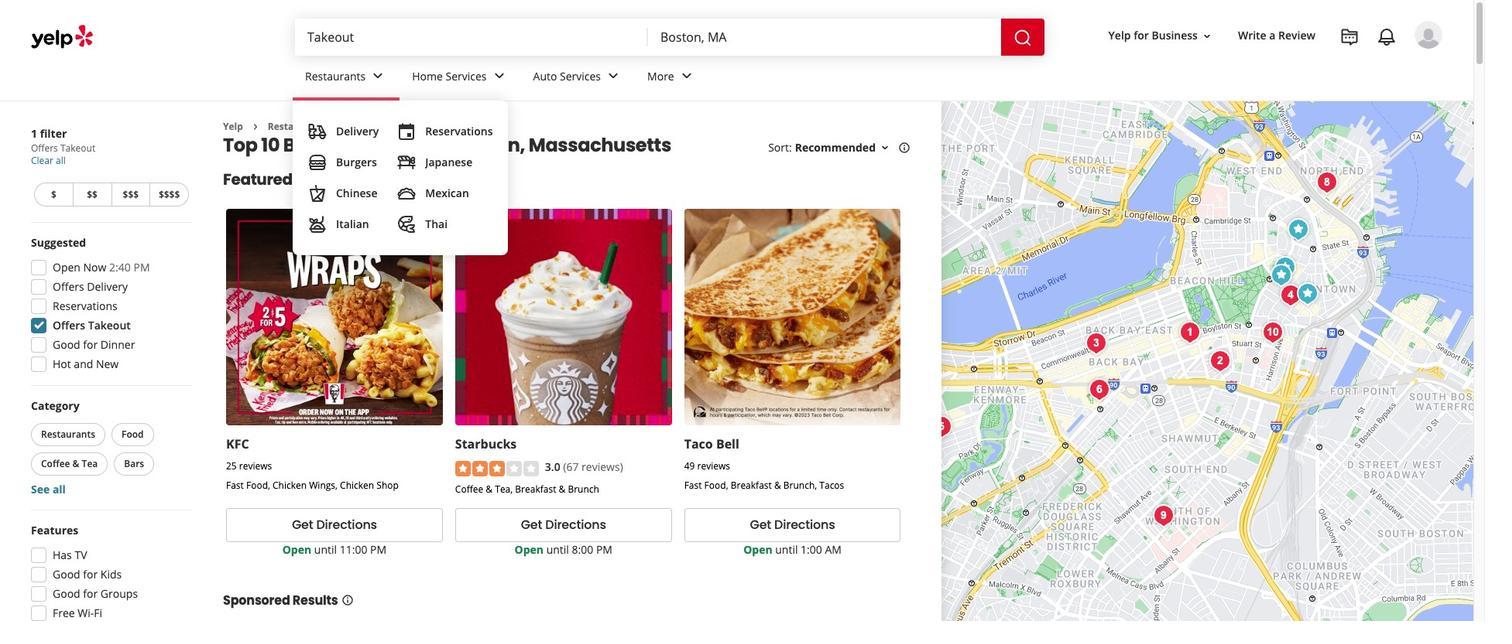 Task type: locate. For each thing, give the bounding box(es) containing it.
2 horizontal spatial get directions link
[[684, 509, 901, 543]]

0 vertical spatial good
[[53, 338, 80, 352]]

see all button
[[31, 483, 66, 497]]

16 info v2 image
[[898, 142, 911, 154], [341, 594, 354, 607]]

2 reviews from the left
[[697, 460, 730, 473]]

brunch
[[568, 483, 599, 496]]

offers for offers delivery
[[53, 280, 84, 294]]

0 horizontal spatial 16 info v2 image
[[341, 594, 354, 607]]

takeout inside 1 filter offers takeout clear all
[[60, 142, 95, 155]]

taco bell link
[[684, 436, 740, 453]]

2 fast from the left
[[684, 480, 702, 493]]

24 chevron down v2 image left auto
[[490, 67, 508, 86]]

all right see
[[53, 483, 66, 497]]

starbucks image
[[1266, 260, 1297, 291]]

reviews right 25
[[239, 460, 272, 473]]

1 horizontal spatial delivery
[[336, 124, 379, 139]]

0 horizontal spatial none field
[[307, 29, 636, 46]]

yelp
[[1109, 28, 1131, 43], [223, 120, 243, 133]]

suggested
[[31, 235, 86, 250]]

1 horizontal spatial pm
[[370, 543, 387, 557]]

2 horizontal spatial 24 chevron down v2 image
[[677, 67, 696, 86]]

all right clear
[[56, 154, 66, 167]]

2 good from the top
[[53, 568, 80, 582]]

pm right 11:00 at the bottom of page
[[370, 543, 387, 557]]

breakfast down bell
[[731, 480, 772, 493]]

& left "tea"
[[72, 458, 79, 471]]

kfc 25 reviews fast food, chicken wings, chicken shop
[[226, 436, 399, 493]]

yelp link
[[223, 120, 243, 133]]

japanese
[[425, 155, 473, 170]]

1 horizontal spatial sponsored
[[428, 172, 484, 187]]

projects image
[[1341, 28, 1359, 46]]

get directions link for kfc
[[226, 509, 443, 543]]

good up hot
[[53, 338, 80, 352]]

coffee down '3 star rating' image
[[455, 483, 483, 496]]

italian
[[336, 217, 369, 232]]

2 vertical spatial good
[[53, 587, 80, 602]]

1:00
[[801, 543, 822, 557]]

1 vertical spatial 16 info v2 image
[[341, 594, 354, 607]]

services
[[446, 69, 487, 83], [560, 69, 601, 83]]

filter
[[40, 126, 67, 141]]

fast down 49
[[684, 480, 702, 493]]

1 horizontal spatial until
[[547, 543, 569, 557]]

offers
[[31, 142, 58, 155], [53, 280, 84, 294], [53, 318, 85, 333]]

restaurants up 24 burgers v2 'image'
[[268, 120, 324, 133]]

2 food, from the left
[[704, 480, 728, 493]]

until left 11:00 at the bottom of page
[[314, 543, 337, 557]]

0 vertical spatial all
[[56, 154, 66, 167]]

0 horizontal spatial yelp
[[223, 120, 243, 133]]

1 horizontal spatial reservations
[[425, 124, 493, 139]]

for down good for kids on the left of the page
[[83, 587, 98, 602]]

get down coffee & tea, breakfast & brunch
[[521, 517, 542, 535]]

24 chevron down v2 image
[[369, 67, 387, 86], [490, 67, 508, 86], [677, 67, 696, 86]]

restaurants inside button
[[41, 428, 95, 441]]

reservations inside group
[[53, 299, 118, 314]]

mexican link
[[391, 178, 499, 209]]

1 get directions link from the left
[[226, 509, 443, 543]]

1 vertical spatial offers
[[53, 280, 84, 294]]

0 horizontal spatial services
[[446, 69, 487, 83]]

24 delivery v2 image
[[308, 122, 327, 141]]

1 reviews from the left
[[239, 460, 272, 473]]

sponsored inside featured takeout options sponsored
[[428, 172, 484, 187]]

restaurants link up takeout link
[[293, 56, 400, 101]]

49
[[684, 460, 695, 473]]

get directions link down brunch,
[[684, 509, 901, 543]]

taco bell image
[[1292, 279, 1323, 310]]

offers inside 1 filter offers takeout clear all
[[31, 142, 58, 155]]

24 chevron down v2 image left home
[[369, 67, 387, 86]]

chicken left shop
[[340, 480, 374, 493]]

restaurants up delivery link
[[305, 69, 366, 83]]

1 horizontal spatial yelp
[[1109, 28, 1131, 43]]

0 vertical spatial delivery
[[336, 124, 379, 139]]

fast inside taco bell 49 reviews fast food, breakfast & brunch, tacos
[[684, 480, 702, 493]]

1 directions from the left
[[316, 517, 377, 535]]

food,
[[246, 480, 270, 493], [704, 480, 728, 493]]

get directions up "open until 8:00 pm"
[[521, 517, 606, 535]]

pm right 8:00
[[596, 543, 613, 557]]

get directions link
[[226, 509, 443, 543], [455, 509, 672, 543], [684, 509, 901, 543]]

1 horizontal spatial food,
[[704, 480, 728, 493]]

auto
[[533, 69, 557, 83]]

2 vertical spatial group
[[26, 524, 192, 622]]

pm right 2:40
[[134, 260, 150, 275]]

delivery inside group
[[87, 280, 128, 294]]

2 vertical spatial restaurants
[[41, 428, 95, 441]]

0 horizontal spatial delivery
[[87, 280, 128, 294]]

pm
[[134, 260, 150, 275], [370, 543, 387, 557], [596, 543, 613, 557]]

delivery
[[336, 124, 379, 139], [87, 280, 128, 294]]

2 none field from the left
[[661, 29, 989, 46]]

2 horizontal spatial pm
[[596, 543, 613, 557]]

all spice image
[[1148, 501, 1179, 532]]

restaurants up coffee & tea
[[41, 428, 95, 441]]

for up good for groups
[[83, 568, 98, 582]]

pauli's image
[[1312, 167, 1343, 198]]

near
[[407, 133, 452, 158]]

1 horizontal spatial fast
[[684, 480, 702, 493]]

see
[[31, 483, 50, 497]]

reviews inside taco bell 49 reviews fast food, breakfast & brunch, tacos
[[697, 460, 730, 473]]

16 chevron down v2 image right the business
[[1201, 30, 1214, 42]]

1 horizontal spatial 16 chevron right v2 image
[[331, 121, 343, 133]]

coffee
[[41, 458, 70, 471], [455, 483, 483, 496]]

open up sponsored results
[[282, 543, 311, 557]]

until left "1:00"
[[775, 543, 798, 557]]

1 services from the left
[[446, 69, 487, 83]]

coffee for coffee & tea, breakfast & brunch
[[455, 483, 483, 496]]

a
[[1270, 28, 1276, 43]]

offers for offers takeout
[[53, 318, 85, 333]]

0 horizontal spatial get
[[292, 517, 313, 535]]

1 horizontal spatial 16 chevron down v2 image
[[1201, 30, 1214, 42]]

24 chevron down v2 image inside home services link
[[490, 67, 508, 86]]

restaurants
[[305, 69, 366, 83], [268, 120, 324, 133], [41, 428, 95, 441]]

0 vertical spatial yelp
[[1109, 28, 1131, 43]]

mike & patty's - boston image
[[1205, 346, 1236, 377]]

& inside taco bell 49 reviews fast food, breakfast & brunch, tacos
[[774, 480, 781, 493]]

16 chevron down v2 image right recommended
[[879, 142, 891, 154]]

services for home services
[[446, 69, 487, 83]]

2:40
[[109, 260, 131, 275]]

services for auto services
[[560, 69, 601, 83]]

services right home
[[446, 69, 487, 83]]

brunch,
[[784, 480, 817, 493]]

bacco's fine foods image
[[1175, 318, 1206, 349]]

24 chevron down v2 image for restaurants
[[369, 67, 387, 86]]

reservations up japanese in the top left of the page
[[425, 124, 493, 139]]

services left 24 chevron down v2 icon
[[560, 69, 601, 83]]

map region
[[899, 54, 1485, 622]]

16 chevron down v2 image inside recommended popup button
[[879, 142, 891, 154]]

wow tikka image
[[926, 412, 957, 443]]

1 until from the left
[[314, 543, 337, 557]]

get directions
[[292, 517, 377, 535], [521, 517, 606, 535], [750, 517, 835, 535]]

sponsored left results
[[223, 592, 290, 610]]

0 horizontal spatial until
[[314, 543, 337, 557]]

0 horizontal spatial get directions
[[292, 517, 377, 535]]

16 info v2 image right recommended popup button at top
[[898, 142, 911, 154]]

1 horizontal spatial directions
[[545, 517, 606, 535]]

1 vertical spatial good
[[53, 568, 80, 582]]

get
[[292, 517, 313, 535], [521, 517, 542, 535], [750, 517, 771, 535]]

&
[[72, 458, 79, 471], [774, 480, 781, 493], [486, 483, 493, 496], [559, 483, 566, 496]]

directions up "1:00"
[[775, 517, 835, 535]]

0 horizontal spatial reservations
[[53, 299, 118, 314]]

3 good from the top
[[53, 587, 80, 602]]

food, down kfc link
[[246, 480, 270, 493]]

for down offers takeout
[[83, 338, 98, 352]]

3 directions from the left
[[775, 517, 835, 535]]

1 horizontal spatial services
[[560, 69, 601, 83]]

featured
[[223, 169, 293, 191]]

0 horizontal spatial coffee
[[41, 458, 70, 471]]

for left the business
[[1134, 28, 1149, 43]]

2 24 chevron down v2 image from the left
[[490, 67, 508, 86]]

3 get directions link from the left
[[684, 509, 901, 543]]

wi-
[[78, 606, 94, 621]]

reservations down offers delivery
[[53, 299, 118, 314]]

1 vertical spatial delivery
[[87, 280, 128, 294]]

sponsored
[[428, 172, 484, 187], [223, 592, 290, 610]]

1 24 chevron down v2 image from the left
[[369, 67, 387, 86]]

24 thai v2 image
[[398, 215, 416, 234]]

& left tea,
[[486, 483, 493, 496]]

good down has tv
[[53, 568, 80, 582]]

0 vertical spatial reservations
[[425, 124, 493, 139]]

0 horizontal spatial reviews
[[239, 460, 272, 473]]

None search field
[[295, 19, 1048, 56]]

starbucks image
[[1283, 215, 1314, 246]]

food, down taco bell link at left
[[704, 480, 728, 493]]

yelp left 10
[[223, 120, 243, 133]]

16 chevron right v2 image
[[249, 121, 262, 133], [331, 121, 343, 133]]

1 horizontal spatial get
[[521, 517, 542, 535]]

8:00
[[572, 543, 593, 557]]

1 horizontal spatial chicken
[[340, 480, 374, 493]]

open left 8:00
[[515, 543, 544, 557]]

for for dinner
[[83, 338, 98, 352]]

16 chevron right v2 image right 'yelp' link
[[249, 121, 262, 133]]

until left 8:00
[[547, 543, 569, 557]]

& left brunch on the bottom left of the page
[[559, 483, 566, 496]]

menu
[[293, 101, 508, 256]]

0 vertical spatial coffee
[[41, 458, 70, 471]]

get directions link for taco bell
[[684, 509, 901, 543]]

restaurants button
[[31, 424, 105, 447]]

24 burgers v2 image
[[308, 153, 327, 172]]

1 vertical spatial yelp
[[223, 120, 243, 133]]

fast down 25
[[226, 480, 244, 493]]

open down suggested
[[53, 260, 80, 275]]

reviews
[[239, 460, 272, 473], [697, 460, 730, 473]]

2 horizontal spatial get
[[750, 517, 771, 535]]

Find text field
[[307, 29, 636, 46]]

2 horizontal spatial until
[[775, 543, 798, 557]]

directions up 8:00
[[545, 517, 606, 535]]

open now 2:40 pm
[[53, 260, 150, 275]]

until
[[314, 543, 337, 557], [547, 543, 569, 557], [775, 543, 798, 557]]

menu containing delivery
[[293, 101, 508, 256]]

2 get from the left
[[521, 517, 542, 535]]

yelp for business
[[1109, 28, 1198, 43]]

24 chevron down v2 image right the more
[[677, 67, 696, 86]]

reviews down taco bell link at left
[[697, 460, 730, 473]]

offers down filter at top left
[[31, 142, 58, 155]]

1 horizontal spatial get directions link
[[455, 509, 672, 543]]

0 vertical spatial group
[[26, 235, 192, 377]]

2 get directions link from the left
[[455, 509, 672, 543]]

16 chevron right v2 image right 24 delivery v2 icon
[[331, 121, 343, 133]]

2 horizontal spatial directions
[[775, 517, 835, 535]]

1 get from the left
[[292, 517, 313, 535]]

reviews inside kfc 25 reviews fast food, chicken wings, chicken shop
[[239, 460, 272, 473]]

home services
[[412, 69, 487, 83]]

1 16 chevron right v2 image from the left
[[249, 121, 262, 133]]

3 get directions from the left
[[750, 517, 835, 535]]

1 none field from the left
[[307, 29, 636, 46]]

0 vertical spatial restaurants link
[[293, 56, 400, 101]]

2 vertical spatial offers
[[53, 318, 85, 333]]

1 horizontal spatial 24 chevron down v2 image
[[490, 67, 508, 86]]

yelp left the business
[[1109, 28, 1131, 43]]

get directions up open until 1:00 am at the right of the page
[[750, 517, 835, 535]]

good
[[53, 338, 80, 352], [53, 568, 80, 582], [53, 587, 80, 602]]

all
[[56, 154, 66, 167], [53, 483, 66, 497]]

fast
[[226, 480, 244, 493], [684, 480, 702, 493]]

offers down now
[[53, 280, 84, 294]]

24 chevron down v2 image for home services
[[490, 67, 508, 86]]

more link
[[635, 56, 708, 101]]

open left "1:00"
[[744, 543, 773, 557]]

am
[[825, 543, 842, 557]]

has tv
[[53, 548, 87, 563]]

3 24 chevron down v2 image from the left
[[677, 67, 696, 86]]

& inside 'button'
[[72, 458, 79, 471]]

3.0
[[545, 460, 560, 475]]

delivery down open now 2:40 pm
[[87, 280, 128, 294]]

takeout link
[[349, 120, 387, 133]]

get for kfc
[[292, 517, 313, 535]]

coffee & tea button
[[31, 453, 108, 476]]

& left brunch,
[[774, 480, 781, 493]]

for inside button
[[1134, 28, 1149, 43]]

get up open until 1:00 am at the right of the page
[[750, 517, 771, 535]]

(67
[[563, 460, 579, 475]]

1 food, from the left
[[246, 480, 270, 493]]

get directions link down brunch on the bottom left of the page
[[455, 509, 672, 543]]

breakfast down 3.0
[[515, 483, 556, 496]]

1 horizontal spatial breakfast
[[731, 480, 772, 493]]

3 get from the left
[[750, 517, 771, 535]]

0 vertical spatial sponsored
[[428, 172, 484, 187]]

0 vertical spatial restaurants
[[305, 69, 366, 83]]

2 16 chevron right v2 image from the left
[[331, 121, 343, 133]]

group
[[26, 235, 192, 377], [28, 399, 192, 498], [26, 524, 192, 622]]

pm inside group
[[134, 260, 150, 275]]

write a review
[[1238, 28, 1316, 43]]

16 info v2 image right results
[[341, 594, 354, 607]]

1 vertical spatial coffee
[[455, 483, 483, 496]]

get directions link down wings,
[[226, 509, 443, 543]]

2 horizontal spatial get directions
[[750, 517, 835, 535]]

taco
[[684, 436, 713, 453]]

business
[[1152, 28, 1198, 43]]

1 horizontal spatial reviews
[[697, 460, 730, 473]]

hot
[[53, 357, 71, 372]]

has
[[53, 548, 72, 563]]

group containing category
[[28, 399, 192, 498]]

coffee up see all in the left of the page
[[41, 458, 70, 471]]

brad k. image
[[1415, 21, 1443, 49]]

1 fast from the left
[[226, 480, 244, 493]]

2 directions from the left
[[545, 517, 606, 535]]

sponsored down japanese in the top left of the page
[[428, 172, 484, 187]]

reservations
[[425, 124, 493, 139], [53, 299, 118, 314]]

1 get directions from the left
[[292, 517, 377, 535]]

16 chevron down v2 image
[[1201, 30, 1214, 42], [879, 142, 891, 154]]

24 chevron down v2 image for more
[[677, 67, 696, 86]]

0 horizontal spatial food,
[[246, 480, 270, 493]]

24 reservations v2 image
[[398, 122, 416, 141]]

2 chicken from the left
[[340, 480, 374, 493]]

tea,
[[495, 483, 513, 496]]

now
[[83, 260, 106, 275]]

get directions link for starbucks
[[455, 509, 672, 543]]

0 vertical spatial 16 chevron down v2 image
[[1201, 30, 1214, 42]]

restaurants link up 24 burgers v2 'image'
[[268, 120, 324, 133]]

1 horizontal spatial 16 info v2 image
[[898, 142, 911, 154]]

coffee inside 'button'
[[41, 458, 70, 471]]

get up open until 11:00 pm
[[292, 517, 313, 535]]

1 horizontal spatial get directions
[[521, 517, 606, 535]]

0 horizontal spatial pm
[[134, 260, 150, 275]]

subway image
[[1270, 252, 1301, 283]]

chicken left wings,
[[273, 480, 307, 493]]

$$ button
[[73, 183, 111, 207]]

3 until from the left
[[775, 543, 798, 557]]

1 vertical spatial group
[[28, 399, 192, 498]]

food
[[122, 428, 144, 441]]

0 horizontal spatial 24 chevron down v2 image
[[369, 67, 387, 86]]

delivery up 'burgers'
[[336, 124, 379, 139]]

1 vertical spatial 16 chevron down v2 image
[[879, 142, 891, 154]]

16 chevron right v2 image for takeout
[[331, 121, 343, 133]]

1 horizontal spatial coffee
[[455, 483, 483, 496]]

coffee & tea, breakfast & brunch
[[455, 483, 599, 496]]

16 chevron down v2 image for yelp for business
[[1201, 30, 1214, 42]]

open for starbucks
[[515, 543, 544, 557]]

1 vertical spatial sponsored
[[223, 592, 290, 610]]

home services link
[[400, 56, 521, 101]]

get for starbucks
[[521, 517, 542, 535]]

24 chevron down v2 image inside more 'link'
[[677, 67, 696, 86]]

0 horizontal spatial directions
[[316, 517, 377, 535]]

for for groups
[[83, 587, 98, 602]]

tacos
[[820, 480, 844, 493]]

0 horizontal spatial get directions link
[[226, 509, 443, 543]]

2 services from the left
[[560, 69, 601, 83]]

0 horizontal spatial 16 chevron right v2 image
[[249, 121, 262, 133]]

0 horizontal spatial 16 chevron down v2 image
[[879, 142, 891, 154]]

offers up 'good for dinner'
[[53, 318, 85, 333]]

16 chevron down v2 image inside yelp for business button
[[1201, 30, 1214, 42]]

good up the free
[[53, 587, 80, 602]]

1 good from the top
[[53, 338, 80, 352]]

get directions up open until 11:00 pm
[[292, 517, 377, 535]]

0 vertical spatial 16 info v2 image
[[898, 142, 911, 154]]

$
[[51, 188, 56, 201]]

chicken
[[273, 480, 307, 493], [340, 480, 374, 493]]

2 get directions from the left
[[521, 517, 606, 535]]

1 vertical spatial reservations
[[53, 299, 118, 314]]

0 horizontal spatial chicken
[[273, 480, 307, 493]]

0 vertical spatial offers
[[31, 142, 58, 155]]

restaurants link
[[293, 56, 400, 101], [268, 120, 324, 133]]

1 horizontal spatial none field
[[661, 29, 989, 46]]

None field
[[307, 29, 636, 46], [661, 29, 989, 46]]

group containing suggested
[[26, 235, 192, 377]]

2 until from the left
[[547, 543, 569, 557]]

1
[[31, 126, 37, 141]]

taco bell 49 reviews fast food, breakfast & brunch, tacos
[[684, 436, 844, 493]]

directions up 11:00 at the bottom of page
[[316, 517, 377, 535]]

$$$$
[[159, 188, 180, 201]]

coffee & tea
[[41, 458, 98, 471]]

yelp inside yelp for business button
[[1109, 28, 1131, 43]]

0 horizontal spatial fast
[[226, 480, 244, 493]]



Task type: describe. For each thing, give the bounding box(es) containing it.
top 10 best takeout near boston, massachusetts
[[223, 133, 671, 158]]

until for starbucks
[[547, 543, 569, 557]]

24 chevron down v2 image
[[604, 67, 623, 86]]

fi
[[94, 606, 102, 621]]

thai
[[425, 217, 448, 232]]

starbucks
[[455, 436, 517, 453]]

$$$$ button
[[150, 183, 189, 207]]

yelp for business button
[[1103, 22, 1220, 50]]

delivery inside delivery link
[[336, 124, 379, 139]]

pm for kfc
[[370, 543, 387, 557]]

0 horizontal spatial sponsored
[[223, 592, 290, 610]]

user actions element
[[1096, 19, 1465, 115]]

boston,
[[456, 133, 525, 158]]

moon & flower house -boston image
[[1257, 318, 1288, 349]]

1 chicken from the left
[[273, 480, 307, 493]]

open for taco bell
[[744, 543, 773, 557]]

16 chevron down v2 image for recommended
[[879, 142, 891, 154]]

write
[[1238, 28, 1267, 43]]

bell
[[716, 436, 740, 453]]

top
[[223, 133, 258, 158]]

offers delivery
[[53, 280, 128, 294]]

$$
[[87, 188, 98, 201]]

get directions for kfc
[[292, 517, 377, 535]]

24 mexican v2 image
[[398, 184, 416, 203]]

kids
[[101, 568, 122, 582]]

for for business
[[1134, 28, 1149, 43]]

good for groups
[[53, 587, 138, 602]]

search image
[[1014, 28, 1032, 47]]

get directions for taco bell
[[750, 517, 835, 535]]

burgers link
[[302, 147, 385, 178]]

open until 8:00 pm
[[515, 543, 613, 557]]

kfc link
[[226, 436, 249, 453]]

good for good for groups
[[53, 587, 80, 602]]

good for dinner
[[53, 338, 135, 352]]

offers takeout
[[53, 318, 131, 333]]

category
[[31, 399, 79, 414]]

fast inside kfc 25 reviews fast food, chicken wings, chicken shop
[[226, 480, 244, 493]]

tea
[[82, 458, 98, 471]]

lotus test kitchen image
[[1275, 280, 1306, 311]]

pm for starbucks
[[596, 543, 613, 557]]

delivery link
[[302, 116, 385, 147]]

home
[[412, 69, 443, 83]]

food, inside kfc 25 reviews fast food, chicken wings, chicken shop
[[246, 480, 270, 493]]

none field near
[[661, 29, 989, 46]]

recommended button
[[795, 140, 891, 155]]

1 vertical spatial all
[[53, 483, 66, 497]]

directions for taco
[[775, 517, 835, 535]]

coffee for coffee & tea
[[41, 458, 70, 471]]

business categories element
[[293, 56, 1443, 256]]

restaurants inside business categories element
[[305, 69, 366, 83]]

$ button
[[34, 183, 73, 207]]

reviews)
[[582, 460, 623, 475]]

until for kfc
[[314, 543, 337, 557]]

10
[[261, 133, 280, 158]]

good for good for kids
[[53, 568, 80, 582]]

results
[[293, 592, 338, 610]]

0 horizontal spatial breakfast
[[515, 483, 556, 496]]

new
[[96, 357, 119, 372]]

sponsored results
[[223, 592, 338, 610]]

clear all link
[[31, 154, 66, 167]]

none field find
[[307, 29, 636, 46]]

for for kids
[[83, 568, 98, 582]]

chinese
[[336, 186, 378, 201]]

sort:
[[768, 140, 792, 155]]

auto services link
[[521, 56, 635, 101]]

featured takeout options sponsored
[[223, 169, 484, 191]]

directions for kfc
[[316, 517, 377, 535]]

get directions for starbucks
[[521, 517, 606, 535]]

pressed cafe image
[[1084, 375, 1115, 406]]

3 star rating image
[[455, 461, 539, 477]]

reservations inside menu
[[425, 124, 493, 139]]

starbucks link
[[455, 436, 517, 453]]

menu inside business categories element
[[293, 101, 508, 256]]

see all
[[31, 483, 66, 497]]

hot and new
[[53, 357, 119, 372]]

notifications image
[[1378, 28, 1396, 46]]

yelp for yelp for business
[[1109, 28, 1131, 43]]

16 chevron right v2 image for restaurants
[[249, 121, 262, 133]]

25
[[226, 460, 237, 473]]

open until 1:00 am
[[744, 543, 842, 557]]

groups
[[101, 587, 138, 602]]

review
[[1279, 28, 1316, 43]]

get for taco bell
[[750, 517, 771, 535]]

japanese link
[[391, 147, 499, 178]]

yelp for 'yelp' link
[[223, 120, 243, 133]]

11:00
[[340, 543, 367, 557]]

more
[[648, 69, 674, 83]]

auto services
[[533, 69, 601, 83]]

open for kfc
[[282, 543, 311, 557]]

$$$
[[123, 188, 139, 201]]

1 vertical spatial restaurants link
[[268, 120, 324, 133]]

open until 11:00 pm
[[282, 543, 387, 557]]

greco image
[[1081, 328, 1112, 359]]

24 italian v2 image
[[308, 215, 327, 234]]

features
[[31, 524, 78, 538]]

Near text field
[[661, 29, 989, 46]]

wings,
[[309, 480, 338, 493]]

3.0 (67 reviews)
[[545, 460, 623, 475]]

all inside 1 filter offers takeout clear all
[[56, 154, 66, 167]]

kfc
[[226, 436, 249, 453]]

food button
[[112, 424, 154, 447]]

24 chinese v2 image
[[308, 184, 327, 203]]

1 vertical spatial restaurants
[[268, 120, 324, 133]]

and
[[74, 357, 93, 372]]

until for taco bell
[[775, 543, 798, 557]]

thai link
[[391, 209, 499, 240]]

group containing features
[[26, 524, 192, 622]]

shop
[[377, 480, 399, 493]]

reservations link
[[391, 116, 499, 147]]

24 sushi v2 image
[[398, 153, 416, 172]]

mexican
[[425, 186, 469, 201]]

clear
[[31, 154, 53, 167]]

good for good for dinner
[[53, 338, 80, 352]]

free wi-fi
[[53, 606, 102, 621]]

bars button
[[114, 453, 154, 476]]

best
[[283, 133, 324, 158]]

breakfast inside taco bell 49 reviews fast food, breakfast & brunch, tacos
[[731, 480, 772, 493]]

$$$ button
[[111, 183, 150, 207]]

food, inside taco bell 49 reviews fast food, breakfast & brunch, tacos
[[704, 480, 728, 493]]

1 filter offers takeout clear all
[[31, 126, 95, 167]]

italian link
[[302, 209, 385, 240]]

burgers
[[336, 155, 377, 170]]

write a review link
[[1232, 22, 1322, 50]]



Task type: vqa. For each thing, say whether or not it's contained in the screenshot.
2:40
yes



